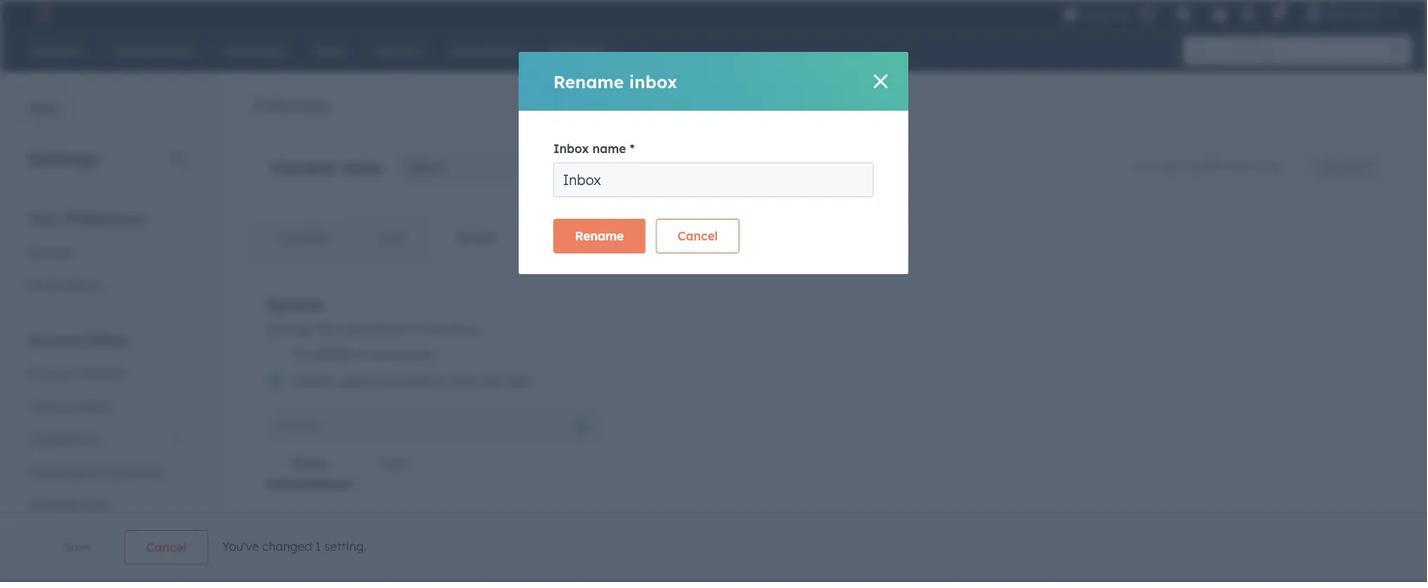 Task type: vqa. For each thing, say whether or not it's contained in the screenshot.
caret image to the bottom
no



Task type: locate. For each thing, give the bounding box(es) containing it.
0 horizontal spatial users
[[28, 399, 60, 414]]

this left inbox.
[[424, 321, 445, 337]]

1 vertical spatial account
[[28, 366, 74, 381]]

available
[[294, 346, 353, 363]]

& inside privacy & consent link
[[73, 531, 82, 546]]

account for account defaults
[[28, 366, 74, 381]]

modifying
[[1188, 160, 1238, 173]]

0 vertical spatial who
[[316, 321, 340, 337]]

general
[[28, 245, 72, 260]]

tracking
[[28, 498, 76, 513]]

current
[[270, 156, 336, 178]]

0 horizontal spatial teams
[[75, 399, 112, 414]]

access inside the access manage who has access to this inbox.
[[266, 293, 324, 315]]

0 vertical spatial inbox
[[553, 141, 589, 156]]

account defaults link
[[17, 357, 194, 390]]

& right privacy at bottom left
[[73, 531, 82, 546]]

self made button
[[1296, 0, 1405, 28]]

back link
[[0, 92, 70, 126]]

inbox right view:
[[405, 159, 443, 176]]

account defaults
[[28, 366, 126, 381]]

cancel down 'inbox name' text field
[[678, 229, 718, 244]]

search image
[[1391, 45, 1403, 57]]

view.
[[1261, 160, 1285, 173]]

who
[[316, 321, 340, 337], [449, 373, 476, 391]]

1 vertical spatial to
[[356, 346, 370, 363]]

& for privacy
[[73, 531, 82, 546]]

1 account from the top
[[28, 331, 84, 349]]

cancel button
[[656, 219, 740, 254], [125, 531, 208, 566]]

1 vertical spatial &
[[73, 531, 82, 546]]

Inbox name text field
[[553, 163, 874, 197]]

slas
[[379, 230, 407, 246]]

menu
[[1062, 0, 1407, 28]]

security link
[[17, 555, 194, 583]]

notifications image
[[1270, 8, 1286, 23]]

access up the manage
[[266, 293, 324, 315]]

rename inbox
[[553, 71, 678, 92]]

account up 'account defaults'
[[28, 331, 84, 349]]

0 horizontal spatial access
[[266, 293, 324, 315]]

tab list down view:
[[252, 217, 521, 260]]

cancel
[[678, 229, 718, 244], [146, 540, 187, 556]]

menu containing self made
[[1062, 0, 1407, 28]]

privacy & consent
[[28, 531, 132, 546]]

rename button
[[553, 219, 646, 254]]

notifications
[[28, 278, 102, 293]]

2 account from the top
[[28, 366, 74, 381]]

0 horizontal spatial cancel
[[146, 540, 187, 556]]

marketplace
[[28, 465, 99, 480]]

1 vertical spatial cancel
[[146, 540, 187, 556]]

&
[[63, 399, 72, 414], [73, 531, 82, 546]]

0 vertical spatial tab list
[[252, 217, 521, 260]]

0 vertical spatial account
[[28, 331, 84, 349]]

1 vertical spatial users
[[377, 456, 409, 472]]

marketplace downloads
[[28, 465, 165, 480]]

cancel right consent
[[146, 540, 187, 556]]

cancel for rename
[[678, 229, 718, 244]]

rename inside button
[[575, 229, 624, 244]]

inbox inside popup button
[[405, 159, 443, 176]]

1 vertical spatial this
[[424, 321, 445, 337]]

name
[[593, 141, 626, 156]]

rename for rename
[[575, 229, 624, 244]]

inbox.
[[448, 321, 482, 337]]

inbox name
[[553, 141, 626, 156]]

to down has
[[356, 346, 370, 363]]

marketplaces image
[[1176, 8, 1192, 23]]

0 horizontal spatial to
[[356, 346, 370, 363]]

everyone
[[374, 346, 433, 363]]

your
[[28, 210, 60, 227]]

1 vertical spatial rename
[[575, 229, 624, 244]]

has
[[343, 321, 364, 337]]

1 horizontal spatial to
[[409, 321, 421, 337]]

0 horizontal spatial &
[[63, 399, 72, 414]]

cancel button left you've
[[125, 531, 208, 566]]

access right slas
[[456, 230, 496, 246]]

1 horizontal spatial users
[[377, 456, 409, 472]]

Search HubSpot search field
[[1184, 36, 1396, 66]]

account setup element
[[17, 330, 194, 583]]

1 vertical spatial inbox
[[405, 159, 443, 176]]

teams inside "link"
[[290, 456, 328, 472]]

save
[[63, 540, 92, 556]]

tab list
[[252, 217, 521, 260], [266, 443, 602, 486]]

calling icon image
[[1140, 7, 1155, 22]]

cancel button for save
[[125, 531, 208, 566]]

rename
[[553, 71, 624, 92], [575, 229, 624, 244]]

1 horizontal spatial cancel button
[[656, 219, 740, 254]]

users up integrations
[[28, 399, 60, 414]]

downloads
[[102, 465, 165, 480]]

cancel button down 'inbox name' text field
[[656, 219, 740, 254]]

0 vertical spatial teams
[[75, 399, 112, 414]]

can
[[480, 373, 504, 391]]

0 horizontal spatial this
[[424, 321, 445, 337]]

0 vertical spatial rename
[[553, 71, 624, 92]]

& inside users & teams link
[[63, 399, 72, 414]]

users & teams
[[28, 399, 112, 414]]

made
[[1349, 6, 1379, 21]]

0 vertical spatial &
[[63, 399, 72, 414]]

access
[[456, 230, 496, 246], [266, 293, 324, 315]]

tab panel
[[266, 485, 602, 514]]

you're only modifying this view.
[[1132, 160, 1285, 173]]

0 vertical spatial users
[[28, 399, 60, 414]]

select users and teams who can edit
[[294, 373, 533, 391]]

access
[[367, 321, 406, 337]]

account for account setup
[[28, 331, 84, 349]]

hubspot image
[[31, 3, 52, 24]]

users down search search box
[[377, 456, 409, 472]]

who left has
[[316, 321, 340, 337]]

to up everyone
[[409, 321, 421, 337]]

1 vertical spatial tab list
[[266, 443, 602, 486]]

teams down select
[[290, 456, 328, 472]]

1 vertical spatial who
[[449, 373, 476, 391]]

users inside "link"
[[377, 456, 409, 472]]

users for users & teams
[[28, 399, 60, 414]]

cancel button for rename
[[656, 219, 740, 254]]

0 vertical spatial to
[[409, 321, 421, 337]]

this left the view.
[[1240, 160, 1258, 173]]

1 vertical spatial access
[[266, 293, 324, 315]]

0 horizontal spatial cancel button
[[125, 531, 208, 566]]

0 vertical spatial cancel
[[678, 229, 718, 244]]

0 horizontal spatial who
[[316, 321, 340, 337]]

you've changed 1 setting.
[[222, 539, 367, 554]]

0 vertical spatial this
[[1240, 160, 1258, 173]]

0 vertical spatial cancel button
[[656, 219, 740, 254]]

cancel inside the page section element
[[146, 540, 187, 556]]

1 horizontal spatial teams
[[290, 456, 328, 472]]

users & teams link
[[17, 390, 194, 423]]

slas link
[[353, 217, 431, 259]]

account up users & teams
[[28, 366, 74, 381]]

this
[[1240, 160, 1258, 173], [424, 321, 445, 337]]

rename for rename inbox
[[553, 71, 624, 92]]

1 horizontal spatial who
[[449, 373, 476, 391]]

teams
[[404, 373, 445, 391]]

account
[[28, 331, 84, 349], [28, 366, 74, 381]]

& up integrations
[[63, 399, 72, 414]]

1 horizontal spatial &
[[73, 531, 82, 546]]

search button
[[1382, 36, 1412, 66]]

calling icon button
[[1133, 2, 1162, 25]]

1 horizontal spatial inbox
[[553, 141, 589, 156]]

0 vertical spatial access
[[456, 230, 496, 246]]

page section element
[[0, 531, 1427, 566]]

this inside the access manage who has access to this inbox.
[[424, 321, 445, 337]]

& for users
[[63, 399, 72, 414]]

who left can
[[449, 373, 476, 391]]

actions button
[[1306, 153, 1382, 181]]

1 horizontal spatial access
[[456, 230, 496, 246]]

inbox
[[553, 141, 589, 156], [405, 159, 443, 176]]

users for users
[[377, 456, 409, 472]]

changed
[[262, 539, 312, 554]]

1 vertical spatial teams
[[290, 456, 328, 472]]

consent
[[85, 531, 132, 546]]

access manage who has access to this inbox.
[[266, 293, 482, 337]]

1 horizontal spatial cancel
[[678, 229, 718, 244]]

1 horizontal spatial this
[[1240, 160, 1258, 173]]

tab list down the teams
[[266, 443, 602, 486]]

hubspot link
[[21, 3, 65, 24]]

to
[[409, 321, 421, 337], [356, 346, 370, 363]]

current view:
[[270, 156, 385, 178]]

inbox left name
[[553, 141, 589, 156]]

users link
[[353, 443, 433, 485]]

users inside account setup element
[[28, 399, 60, 414]]

1 vertical spatial cancel button
[[125, 531, 208, 566]]

teams down defaults
[[75, 399, 112, 414]]

0 horizontal spatial inbox
[[405, 159, 443, 176]]

upgrade image
[[1063, 7, 1079, 23]]

privacy
[[28, 531, 70, 546]]

back
[[29, 100, 59, 116]]

notifications link
[[17, 269, 194, 302]]

teams
[[75, 399, 112, 414], [290, 456, 328, 472]]



Task type: describe. For each thing, give the bounding box(es) containing it.
self made
[[1326, 6, 1379, 21]]

Search search field
[[266, 409, 602, 443]]

help button
[[1205, 0, 1235, 28]]

edit
[[507, 373, 533, 391]]

close image
[[874, 74, 888, 88]]

and
[[375, 373, 400, 391]]

teams inside account setup element
[[75, 399, 112, 414]]

settings image
[[1241, 7, 1257, 23]]

settings
[[28, 148, 98, 169]]

account setup
[[28, 331, 128, 349]]

access for access manage who has access to this inbox.
[[266, 293, 324, 315]]

select
[[294, 373, 333, 391]]

users
[[337, 373, 371, 391]]

access for access
[[456, 230, 496, 246]]

your preferences element
[[17, 209, 194, 302]]

channels link
[[253, 217, 353, 259]]

inbox for inbox
[[405, 159, 443, 176]]

inbox
[[629, 71, 678, 92]]

notifications button
[[1264, 0, 1293, 28]]

preferences
[[64, 210, 145, 227]]

privacy & consent link
[[17, 522, 194, 555]]

inbox button
[[395, 150, 660, 184]]

settings link
[[1238, 5, 1260, 23]]

channels
[[277, 230, 329, 246]]

tab list containing teams
[[266, 443, 602, 486]]

defaults
[[78, 366, 126, 381]]

who inside the access manage who has access to this inbox.
[[316, 321, 340, 337]]

marketplaces button
[[1166, 0, 1202, 28]]

teams link
[[266, 443, 353, 485]]

to inside the access manage who has access to this inbox.
[[409, 321, 421, 337]]

integrations button
[[17, 423, 194, 456]]

upgrade
[[1082, 8, 1129, 22]]

tracking code link
[[17, 489, 194, 522]]

you've
[[222, 539, 259, 554]]

tracking code
[[28, 498, 109, 513]]

setting.
[[325, 539, 367, 554]]

access link
[[431, 217, 521, 259]]

1
[[316, 539, 321, 554]]

code
[[79, 498, 109, 513]]

setup
[[88, 331, 128, 349]]

self
[[1326, 6, 1346, 21]]

manage
[[266, 321, 313, 337]]

view:
[[341, 156, 385, 178]]

ruby anderson image
[[1307, 6, 1322, 22]]

marketplace downloads link
[[17, 456, 194, 489]]

general link
[[17, 236, 194, 269]]

save button
[[42, 531, 114, 566]]

inboxes
[[252, 92, 331, 118]]

only
[[1165, 160, 1185, 173]]

available to everyone
[[294, 346, 433, 363]]

you're
[[1132, 160, 1162, 173]]

your preferences
[[28, 210, 145, 227]]

inbox for inbox name
[[553, 141, 589, 156]]

help image
[[1212, 8, 1228, 23]]

cancel for save
[[146, 540, 187, 556]]

security
[[28, 563, 74, 579]]

integrations
[[28, 432, 98, 447]]

tab list containing channels
[[252, 217, 521, 260]]

actions
[[1320, 161, 1356, 174]]



